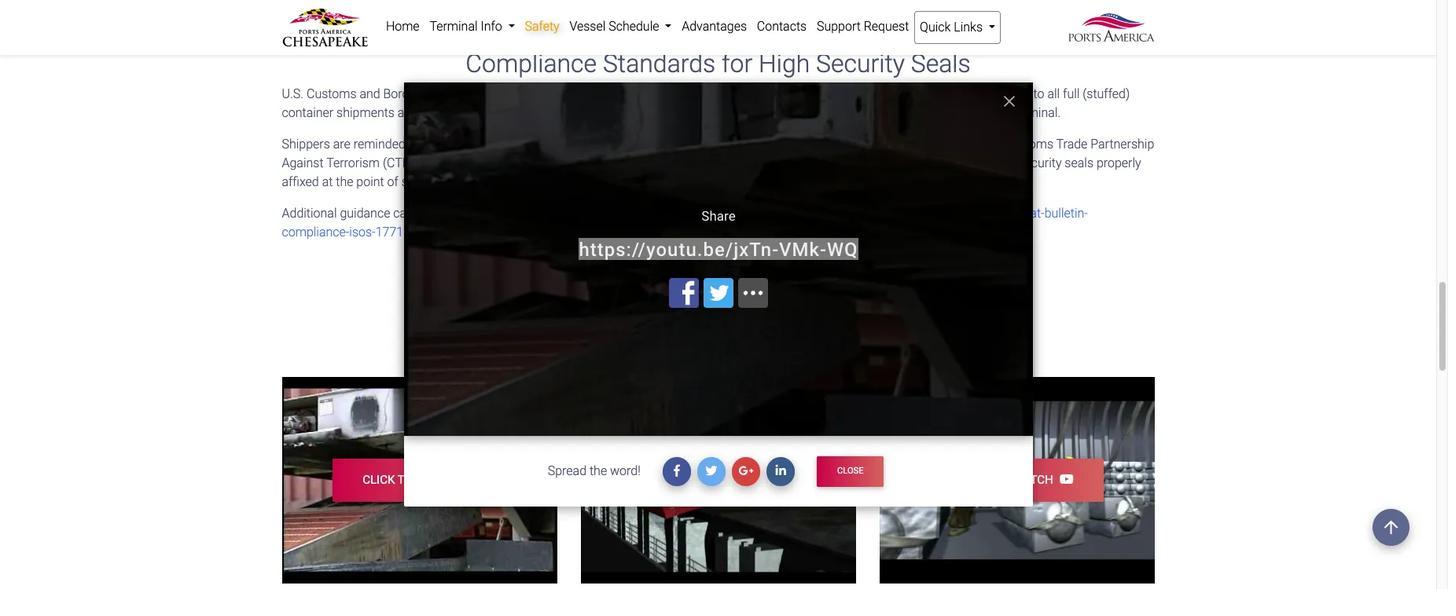 Task type: vqa. For each thing, say whether or not it's contained in the screenshot.
breakbulk availability
no



Task type: locate. For each thing, give the bounding box(es) containing it.
0 horizontal spatial affixed
[[282, 175, 319, 189]]

2 horizontal spatial is
[[915, 86, 925, 101]]

be right the can
[[417, 206, 430, 221]]

2 vertical spatial safety
[[567, 319, 611, 338]]

0 vertical spatial be
[[423, 137, 436, 152]]

0 vertical spatial u.s.
[[282, 86, 304, 101]]

spread the word!
[[548, 464, 641, 479]]

security inside 'u.s. customs and border protection recommends shippers ensure an iso 17712:2013 compliant high-security seal is (1) properly affixed to all full (stuffed) container shipments and (2) the seal number is accurately recorded on the shipping instructions prior to transporting the cargo to the terminal.'
[[844, 86, 887, 101]]

0 horizontal spatial customs
[[307, 86, 357, 101]]

0 horizontal spatial full
[[431, 156, 448, 171]]

properly down partnership
[[1097, 156, 1141, 171]]

0 vertical spatial support
[[321, 3, 365, 18]]

1 click to watch from the left
[[363, 474, 456, 488]]

1 vertical spatial is
[[531, 105, 540, 120]]

in
[[481, 137, 491, 152], [468, 206, 478, 221]]

17712:2013 up traffic
[[567, 137, 633, 152]]

1 vertical spatial affixed
[[794, 137, 831, 152]]

1 horizontal spatial click to watch
[[661, 474, 755, 488]]

properly up cargo
[[946, 86, 990, 101]]

0 vertical spatial safety
[[525, 19, 560, 34]]

iso right an
[[667, 86, 687, 101]]

security right high
[[1019, 156, 1062, 171]]

are up terrorism
[[333, 137, 351, 152]]

safety down announcement
[[567, 319, 611, 338]]

2 horizontal spatial compliant
[[934, 156, 989, 171]]

1 horizontal spatial 17712:2013
[[690, 86, 755, 101]]

0 horizontal spatial all
[[848, 137, 860, 152]]

1 vertical spatial all
[[848, 137, 860, 152]]

click to watch for video image related to youtube icon click to watch link
[[960, 474, 1053, 488]]

17712:2013 up global
[[865, 156, 931, 171]]

security
[[844, 86, 887, 101], [1019, 156, 1062, 171]]

close
[[837, 466, 864, 477]]

check square image
[[301, 4, 312, 16]]

video image
[[282, 378, 557, 584], [581, 378, 856, 584], [879, 378, 1155, 584]]

0 vertical spatial at
[[322, 175, 333, 189]]

compliant up (i.e.
[[636, 137, 691, 152]]

shipping down compliance standards for high security seals on the top
[[693, 105, 739, 120]]

available
[[624, 206, 672, 221]]

all inside shippers are reminded to be vigilant in ensuring iso 17712:2013 compliant seals are properly affixed to all full containers.  under the customs trade partnership against terrorism (ctpat) full instruments of international traffic (i.e. shipping containers) must have iso 17712:2013 compliant high security seals properly affixed at the point of stuffing to prevent pilferage, terrorist devices, and other contraband from entering the global supply chain.
[[848, 137, 860, 152]]

0 horizontal spatial video image
[[282, 378, 557, 584]]

stuffing
[[402, 175, 444, 189]]

high- inside https://www.cbp.gov/document/bulletins/ctpat-bulletin- compliance-isos-17712-standards-high-security-seals
[[473, 225, 500, 240]]

are up 'containers)'
[[726, 137, 743, 152]]

0 vertical spatial shipping
[[693, 105, 739, 120]]

2 horizontal spatial affixed
[[993, 86, 1031, 101]]

spread
[[548, 464, 587, 479]]

for down 'advantages' link
[[722, 48, 753, 78]]

2 horizontal spatial video image
[[879, 378, 1155, 584]]

and inside shippers are reminded to be vigilant in ensuring iso 17712:2013 compliant seals are properly affixed to all full containers.  under the customs trade partnership against terrorism (ctpat) full instruments of international traffic (i.e. shipping containers) must have iso 17712:2013 compliant high security seals properly affixed at the point of stuffing to prevent pilferage, terrorist devices, and other contraband from entering the global supply chain.
[[651, 175, 672, 189]]

1 horizontal spatial click
[[661, 474, 694, 488]]

high-
[[816, 86, 844, 101], [473, 225, 500, 240]]

all down "transporting"
[[848, 137, 860, 152]]

protection
[[423, 86, 480, 101]]

1 vertical spatial full
[[863, 137, 880, 152]]

number
[[486, 105, 528, 120]]

be inside shippers are reminded to be vigilant in ensuring iso 17712:2013 compliant seals are properly affixed to all full containers.  under the customs trade partnership against terrorism (ctpat) full instruments of international traffic (i.e. shipping containers) must have iso 17712:2013 compliant high security seals properly affixed at the point of stuffing to prevent pilferage, terrorist devices, and other contraband from entering the global supply chain.
[[423, 137, 436, 152]]

2 click from the left
[[661, 474, 694, 488]]

1 horizontal spatial customs
[[1004, 137, 1054, 152]]

0 vertical spatial full
[[1063, 86, 1080, 101]]

2 horizontal spatial seals
[[1065, 156, 1094, 171]]

containers)
[[717, 156, 779, 171]]

go to top image
[[1373, 510, 1410, 546]]

video image for youtube icon
[[879, 378, 1155, 584]]

17712:2013
[[690, 86, 755, 101], [567, 137, 633, 152], [865, 156, 931, 171]]

security-
[[500, 225, 547, 240]]

u.s. left cbp's
[[481, 206, 503, 221]]

1 vertical spatial at
[[675, 206, 686, 221]]

guidance
[[340, 206, 390, 221]]

u.s. up container
[[282, 86, 304, 101]]

at inside shippers are reminded to be vigilant in ensuring iso 17712:2013 compliant seals are properly affixed to all full containers.  under the customs trade partnership against terrorism (ctpat) full instruments of international traffic (i.e. shipping containers) must have iso 17712:2013 compliant high security seals properly affixed at the point of stuffing to prevent pilferage, terrorist devices, and other contraband from entering the global supply chain.
[[322, 175, 333, 189]]

customs up container
[[307, 86, 357, 101]]

in right found
[[468, 206, 478, 221]]

click for youtube image in the bottom of the page video image's click to watch link
[[661, 474, 694, 488]]

0 horizontal spatial watch
[[416, 474, 456, 488]]

0 vertical spatial shippers
[[559, 86, 607, 101]]

affixed inside 'u.s. customs and border protection recommends shippers ensure an iso 17712:2013 compliant high-security seal is (1) properly affixed to all full (stuffed) container shipments and (2) the seal number is accurately recorded on the shipping instructions prior to transporting the cargo to the terminal.'
[[993, 86, 1031, 101]]

iso inside 'u.s. customs and border protection recommends shippers ensure an iso 17712:2013 compliant high-security seal is (1) properly affixed to all full (stuffed) container shipments and (2) the seal number is accurately recorded on the shipping instructions prior to transporting the cargo to the terminal.'
[[667, 86, 687, 101]]

1 horizontal spatial seals
[[694, 137, 723, 152]]

2 watch from the left
[[714, 474, 755, 488]]

17712:2013 down compliance standards for high security seals on the top
[[690, 86, 755, 101]]

click to watch link
[[332, 459, 507, 502], [631, 459, 805, 502], [930, 459, 1104, 502]]

click to watch
[[363, 474, 456, 488], [661, 474, 755, 488], [960, 474, 1053, 488]]

1 horizontal spatial shippers
[[559, 86, 607, 101]]

1 horizontal spatial at
[[675, 206, 686, 221]]

in up instruments
[[481, 137, 491, 152]]

shippers up against
[[282, 137, 330, 152]]

seals
[[911, 48, 971, 78]]

full left (stuffed)
[[1063, 86, 1080, 101]]

3 click to watch link from the left
[[930, 459, 1104, 502]]

high- down additional guidance can be found in u.s. cbp's ctpat bulletin available at the following url:
[[473, 225, 500, 240]]

transporting
[[853, 105, 920, 120]]

u.s. customs and border protection recommends shippers ensure an iso 17712:2013 compliant high-security seal is (1) properly affixed to all full (stuffed) container shipments and (2) the seal number is accurately recorded on the shipping instructions prior to transporting the cargo to the terminal.
[[282, 86, 1130, 120]]

compliant
[[758, 86, 813, 101], [636, 137, 691, 152], [934, 156, 989, 171]]

in inside shippers are reminded to be vigilant in ensuring iso 17712:2013 compliant seals are properly affixed to all full containers.  under the customs trade partnership against terrorism (ctpat) full instruments of international traffic (i.e. shipping containers) must have iso 17712:2013 compliant high security seals properly affixed at the point of stuffing to prevent pilferage, terrorist devices, and other contraband from entering the global supply chain.
[[481, 137, 491, 152]]

2 vertical spatial iso
[[843, 156, 862, 171]]

1 video image from the left
[[282, 378, 557, 584]]

0 horizontal spatial iso
[[545, 137, 564, 152]]

1 vertical spatial u.s.
[[481, 206, 503, 221]]

1 horizontal spatial u.s.
[[481, 206, 503, 221]]

shippers up accurately on the top of the page
[[559, 86, 607, 101]]

is left (1) in the top of the page
[[915, 86, 925, 101]]

support and services
[[318, 3, 437, 18]]

the up high
[[983, 137, 1001, 152]]

1 horizontal spatial all
[[1048, 86, 1060, 101]]

0 vertical spatial customs
[[307, 86, 357, 101]]

compliant up chain.
[[934, 156, 989, 171]]

2 vertical spatial seals
[[547, 225, 576, 240]]

for up safety is our core value and highest priority.
[[717, 280, 748, 310]]

watch
[[416, 474, 456, 488], [714, 474, 755, 488], [1013, 474, 1053, 488]]

1 vertical spatial security
[[1019, 156, 1062, 171]]

2 vertical spatial full
[[431, 156, 448, 171]]

shipments
[[337, 105, 395, 120]]

full up stuffing
[[431, 156, 448, 171]]

iso
[[667, 86, 687, 101], [545, 137, 564, 152], [843, 156, 862, 171]]

0 horizontal spatial u.s.
[[282, 86, 304, 101]]

0 vertical spatial iso
[[667, 86, 687, 101]]

1 vertical spatial compliant
[[636, 137, 691, 152]]

1 vertical spatial in
[[468, 206, 478, 221]]

containers.
[[883, 137, 944, 152]]

1 vertical spatial high-
[[473, 225, 500, 240]]

safety inside safety link
[[525, 19, 560, 34]]

support request link
[[812, 11, 914, 42]]

0 vertical spatial 17712:2013
[[690, 86, 755, 101]]

0 horizontal spatial shippers
[[282, 137, 330, 152]]

against
[[282, 156, 324, 171]]

0 horizontal spatial of
[[387, 175, 399, 189]]

value
[[692, 319, 729, 338]]

0 horizontal spatial in
[[468, 206, 478, 221]]

of
[[521, 156, 532, 171], [387, 175, 399, 189]]

the down terrorism
[[336, 175, 353, 189]]

compliant up instructions on the top right of page
[[758, 86, 813, 101]]

prevent
[[461, 175, 502, 189]]

1 horizontal spatial is
[[615, 319, 626, 338]]

is down recommends
[[531, 105, 540, 120]]

contacts
[[757, 19, 807, 34]]

properly up 'containers)'
[[746, 137, 791, 152]]

0 horizontal spatial are
[[333, 137, 351, 152]]

1 vertical spatial shipping
[[667, 156, 714, 171]]

1 vertical spatial seal
[[460, 105, 483, 120]]

2 horizontal spatial 17712:2013
[[865, 156, 931, 171]]

1 click to watch link from the left
[[332, 459, 507, 502]]

1 horizontal spatial properly
[[946, 86, 990, 101]]

and down (i.e.
[[651, 175, 672, 189]]

prior
[[810, 105, 836, 120]]

1 vertical spatial shippers
[[282, 137, 330, 152]]

for
[[722, 48, 753, 78], [717, 280, 748, 310]]

seals down trade
[[1065, 156, 1094, 171]]

all
[[1048, 86, 1060, 101], [848, 137, 860, 152]]

1 horizontal spatial support
[[817, 19, 861, 34]]

0 horizontal spatial click
[[363, 474, 395, 488]]

watch for click to watch link associated with first video image from the left
[[416, 474, 456, 488]]

1 vertical spatial properly
[[746, 137, 791, 152]]

properly inside 'u.s. customs and border protection recommends shippers ensure an iso 17712:2013 compliant high-security seal is (1) properly affixed to all full (stuffed) container shipments and (2) the seal number is accurately recorded on the shipping instructions prior to transporting the cargo to the terminal.'
[[946, 86, 990, 101]]

watch for youtube image in the bottom of the page video image's click to watch link
[[714, 474, 755, 488]]

0 horizontal spatial support
[[321, 3, 365, 18]]

at down against
[[322, 175, 333, 189]]

announcement for safety alerts
[[543, 280, 894, 310]]

0 horizontal spatial seals
[[547, 225, 576, 240]]

click to watch for youtube image in the bottom of the page video image's click to watch link
[[661, 474, 755, 488]]

2 horizontal spatial click to watch
[[960, 474, 1053, 488]]

at right available
[[675, 206, 686, 221]]

2 video image from the left
[[581, 378, 856, 584]]

1 vertical spatial 17712:2013
[[567, 137, 633, 152]]

affixed up terminal.
[[993, 86, 1031, 101]]

be left vigilant
[[423, 137, 436, 152]]

0 horizontal spatial properly
[[746, 137, 791, 152]]

the left word!
[[590, 464, 607, 479]]

1 are from the left
[[333, 137, 351, 152]]

is left our at left bottom
[[615, 319, 626, 338]]

devices,
[[604, 175, 648, 189]]

0 vertical spatial security
[[844, 86, 887, 101]]

support up "security"
[[817, 19, 861, 34]]

seals down ctpat
[[547, 225, 576, 240]]

at
[[322, 175, 333, 189], [675, 206, 686, 221]]

supply
[[907, 175, 943, 189]]

1 horizontal spatial security
[[1019, 156, 1062, 171]]

safety up compliance
[[525, 19, 560, 34]]

other
[[675, 175, 704, 189]]

2 horizontal spatial full
[[1063, 86, 1080, 101]]

shipping up other
[[667, 156, 714, 171]]

advantages link
[[677, 11, 752, 42]]

1 click from the left
[[363, 474, 395, 488]]

partnership
[[1091, 137, 1155, 152]]

seal down protection
[[460, 105, 483, 120]]

0 horizontal spatial 17712:2013
[[567, 137, 633, 152]]

3 click to watch from the left
[[960, 474, 1053, 488]]

click to watch link for video image related to youtube icon
[[930, 459, 1104, 502]]

high
[[759, 48, 810, 78]]

recorded
[[603, 105, 652, 120]]

traffic
[[607, 156, 642, 171]]

1 horizontal spatial full
[[863, 137, 880, 152]]

2 click to watch link from the left
[[631, 459, 805, 502]]

2 horizontal spatial safety
[[754, 280, 824, 310]]

support
[[321, 3, 365, 18], [817, 19, 861, 34]]

priority.
[[818, 319, 870, 338]]

and
[[368, 3, 389, 18], [360, 86, 380, 101], [398, 105, 418, 120], [651, 175, 672, 189], [733, 319, 759, 338]]

of up pilferage,
[[521, 156, 532, 171]]

1 horizontal spatial compliant
[[758, 86, 813, 101]]

1 horizontal spatial click to watch link
[[631, 459, 805, 502]]

alerts
[[830, 280, 894, 310]]

shipping
[[693, 105, 739, 120], [667, 156, 714, 171]]

home
[[386, 19, 420, 34]]

1 vertical spatial customs
[[1004, 137, 1054, 152]]

full
[[1063, 86, 1080, 101], [863, 137, 880, 152], [431, 156, 448, 171]]

advantages
[[682, 19, 747, 34]]

safety is our core value and highest priority.
[[567, 319, 870, 338]]

high
[[992, 156, 1015, 171]]

3 click from the left
[[960, 474, 993, 488]]

u.s.
[[282, 86, 304, 101], [481, 206, 503, 221]]

click for video image related to youtube icon click to watch link
[[960, 474, 993, 488]]

affixed down against
[[282, 175, 319, 189]]

services
[[392, 3, 437, 18]]

to
[[1034, 86, 1045, 101], [839, 105, 850, 120], [978, 105, 989, 120], [409, 137, 420, 152], [834, 137, 845, 152], [447, 175, 458, 189], [398, 474, 413, 488], [697, 474, 712, 488], [995, 474, 1010, 488]]

full inside 'u.s. customs and border protection recommends shippers ensure an iso 17712:2013 compliant high-security seal is (1) properly affixed to all full (stuffed) container shipments and (2) the seal number is accurately recorded on the shipping instructions prior to transporting the cargo to the terminal.'
[[1063, 86, 1080, 101]]

3 video image from the left
[[879, 378, 1155, 584]]

u.s. inside 'u.s. customs and border protection recommends shippers ensure an iso 17712:2013 compliant high-security seal is (1) properly affixed to all full (stuffed) container shipments and (2) the seal number is accurately recorded on the shipping instructions prior to transporting the cargo to the terminal.'
[[282, 86, 304, 101]]

iso up 'international'
[[545, 137, 564, 152]]

compliance-
[[282, 225, 349, 240]]

3 watch from the left
[[1013, 474, 1053, 488]]

terminal.
[[1013, 105, 1061, 120]]

1 vertical spatial support
[[817, 19, 861, 34]]

youtube image
[[1053, 474, 1074, 486]]

support request
[[817, 19, 909, 34]]

0 vertical spatial of
[[521, 156, 532, 171]]

standards-
[[414, 225, 473, 240]]

1 horizontal spatial iso
[[667, 86, 687, 101]]

click for click to watch link associated with first video image from the left
[[363, 474, 395, 488]]

customs
[[307, 86, 357, 101], [1004, 137, 1054, 152]]

seal
[[890, 86, 912, 101], [460, 105, 483, 120]]

1 watch from the left
[[416, 474, 456, 488]]

2 vertical spatial 17712:2013
[[865, 156, 931, 171]]

reminded
[[354, 137, 406, 152]]

affixed up the have
[[794, 137, 831, 152]]

shipping inside shippers are reminded to be vigilant in ensuring iso 17712:2013 compliant seals are properly affixed to all full containers.  under the customs trade partnership against terrorism (ctpat) full instruments of international traffic (i.e. shipping containers) must have iso 17712:2013 compliant high security seals properly affixed at the point of stuffing to prevent pilferage, terrorist devices, and other contraband from entering the global supply chain.
[[667, 156, 714, 171]]

iso right the have
[[843, 156, 862, 171]]

0 vertical spatial high-
[[816, 86, 844, 101]]

support right the check square image
[[321, 3, 365, 18]]

click
[[363, 474, 395, 488], [661, 474, 694, 488], [960, 474, 993, 488]]

2 click to watch from the left
[[661, 474, 755, 488]]

0 horizontal spatial high-
[[473, 225, 500, 240]]

security up "transporting"
[[844, 86, 887, 101]]

accurately
[[544, 105, 600, 120]]

global
[[870, 175, 904, 189]]

all up terminal.
[[1048, 86, 1060, 101]]

1 horizontal spatial are
[[726, 137, 743, 152]]

1 vertical spatial of
[[387, 175, 399, 189]]

seals down 'u.s. customs and border protection recommends shippers ensure an iso 17712:2013 compliant high-security seal is (1) properly affixed to all full (stuffed) container shipments and (2) the seal number is accurately recorded on the shipping instructions prior to transporting the cargo to the terminal.'
[[694, 137, 723, 152]]

and right value in the bottom of the page
[[733, 319, 759, 338]]

trade
[[1056, 137, 1088, 152]]

of right point
[[387, 175, 399, 189]]

click to watch link for first video image from the left
[[332, 459, 507, 502]]

full down "transporting"
[[863, 137, 880, 152]]

safety up highest
[[754, 280, 824, 310]]

0 vertical spatial in
[[481, 137, 491, 152]]

all inside 'u.s. customs and border protection recommends shippers ensure an iso 17712:2013 compliant high-security seal is (1) properly affixed to all full (stuffed) container shipments and (2) the seal number is accurately recorded on the shipping instructions prior to transporting the cargo to the terminal.'
[[1048, 86, 1060, 101]]

customs up high
[[1004, 137, 1054, 152]]

seal up "transporting"
[[890, 86, 912, 101]]

0 horizontal spatial security
[[844, 86, 887, 101]]

high- up prior
[[816, 86, 844, 101]]

1 horizontal spatial high-
[[816, 86, 844, 101]]

0 horizontal spatial safety
[[525, 19, 560, 34]]

1 horizontal spatial video image
[[581, 378, 856, 584]]



Task type: describe. For each thing, give the bounding box(es) containing it.
(i.e.
[[645, 156, 664, 171]]

have
[[814, 156, 840, 171]]

contraband
[[707, 175, 769, 189]]

terrorism
[[326, 156, 380, 171]]

https://www.cbp.gov/document/bulletins/ctpat-bulletin- compliance-isos-17712-standards-high-security-seals link
[[282, 206, 1088, 240]]

2 vertical spatial compliant
[[934, 156, 989, 171]]

(stuffed)
[[1083, 86, 1130, 101]]

1 vertical spatial seals
[[1065, 156, 1094, 171]]

shippers inside 'u.s. customs and border protection recommends shippers ensure an iso 17712:2013 compliant high-security seal is (1) properly affixed to all full (stuffed) container shipments and (2) the seal number is accurately recorded on the shipping instructions prior to transporting the cargo to the terminal.'
[[559, 86, 607, 101]]

support for support and services
[[321, 3, 365, 18]]

the left global
[[850, 175, 867, 189]]

border
[[383, 86, 420, 101]]

and up the home
[[368, 3, 389, 18]]

highest
[[763, 319, 814, 338]]

shippers inside shippers are reminded to be vigilant in ensuring iso 17712:2013 compliant seals are properly affixed to all full containers.  under the customs trade partnership against terrorism (ctpat) full instruments of international traffic (i.e. shipping containers) must have iso 17712:2013 compliant high security seals properly affixed at the point of stuffing to prevent pilferage, terrorist devices, and other contraband from entering the global supply chain.
[[282, 137, 330, 152]]

0 horizontal spatial is
[[531, 105, 540, 120]]

the down protection
[[440, 105, 457, 120]]

support for support request
[[817, 19, 861, 34]]

the left terminal.
[[992, 105, 1010, 120]]

(2)
[[421, 105, 437, 120]]

request
[[864, 19, 909, 34]]

(ctpat)
[[383, 156, 428, 171]]

standards
[[603, 48, 716, 78]]

instruments
[[451, 156, 518, 171]]

cargo
[[944, 105, 975, 120]]

international
[[535, 156, 604, 171]]

the down (1) in the top of the page
[[923, 105, 941, 120]]

security inside shippers are reminded to be vigilant in ensuring iso 17712:2013 compliant seals are properly affixed to all full containers.  under the customs trade partnership against terrorism (ctpat) full instruments of international traffic (i.e. shipping containers) must have iso 17712:2013 compliant high security seals properly affixed at the point of stuffing to prevent pilferage, terrorist devices, and other contraband from entering the global supply chain.
[[1019, 156, 1062, 171]]

1 vertical spatial iso
[[545, 137, 564, 152]]

the down other
[[689, 206, 706, 221]]

https://www.cbp.gov/document/bulletins/ctpat-bulletin- compliance-isos-17712-standards-high-security-seals
[[282, 206, 1088, 240]]

pilferage,
[[505, 175, 555, 189]]

17712:2013 inside 'u.s. customs and border protection recommends shippers ensure an iso 17712:2013 compliant high-security seal is (1) properly affixed to all full (stuffed) container shipments and (2) the seal number is accurately recorded on the shipping instructions prior to transporting the cargo to the terminal.'
[[690, 86, 755, 101]]

word!
[[610, 464, 641, 479]]

1 vertical spatial be
[[417, 206, 430, 221]]

safety for safety is our core value and highest priority.
[[567, 319, 611, 338]]

shippers are reminded to be vigilant in ensuring iso 17712:2013 compliant seals are properly affixed to all full containers.  under the customs trade partnership against terrorism (ctpat) full instruments of international traffic (i.e. shipping containers) must have iso 17712:2013 compliant high security seals properly affixed at the point of stuffing to prevent pilferage, terrorist devices, and other contraband from entering the global supply chain.
[[282, 137, 1155, 189]]

customs inside 'u.s. customs and border protection recommends shippers ensure an iso 17712:2013 compliant high-security seal is (1) properly affixed to all full (stuffed) container shipments and (2) the seal number is accurately recorded on the shipping instructions prior to transporting the cargo to the terminal.'
[[307, 86, 357, 101]]

2 horizontal spatial iso
[[843, 156, 862, 171]]

click to watch for click to watch link associated with first video image from the left
[[363, 474, 456, 488]]

under
[[947, 137, 980, 152]]

0 vertical spatial is
[[915, 86, 925, 101]]

safety link
[[520, 11, 565, 42]]

compliance
[[466, 48, 597, 78]]

bulletin
[[580, 206, 621, 221]]

entering
[[802, 175, 847, 189]]

recommends
[[483, 86, 556, 101]]

0 horizontal spatial seal
[[460, 105, 483, 120]]

instructions
[[742, 105, 807, 120]]

shipping inside 'u.s. customs and border protection recommends shippers ensure an iso 17712:2013 compliant high-security seal is (1) properly affixed to all full (stuffed) container shipments and (2) the seal number is accurately recorded on the shipping instructions prior to transporting the cargo to the terminal.'
[[693, 105, 739, 120]]

compliance standards for high security seals
[[466, 48, 971, 78]]

additional guidance can be found in u.s. cbp's ctpat bulletin available at the following url:
[[282, 206, 782, 221]]

security
[[816, 48, 905, 78]]

url:
[[762, 206, 779, 221]]

1 vertical spatial for
[[717, 280, 748, 310]]

must
[[782, 156, 811, 171]]

1 horizontal spatial affixed
[[794, 137, 831, 152]]

our
[[630, 319, 653, 338]]

0 horizontal spatial compliant
[[636, 137, 691, 152]]

compliant inside 'u.s. customs and border protection recommends shippers ensure an iso 17712:2013 compliant high-security seal is (1) properly affixed to all full (stuffed) container shipments and (2) the seal number is accurately recorded on the shipping instructions prior to transporting the cargo to the terminal.'
[[758, 86, 813, 101]]

2 vertical spatial affixed
[[282, 175, 319, 189]]

video image for youtube image in the bottom of the page
[[581, 378, 856, 584]]

ctpat
[[540, 206, 577, 221]]

click to watch link for youtube image in the bottom of the page video image
[[631, 459, 805, 502]]

17712-
[[376, 225, 414, 240]]

seals inside https://www.cbp.gov/document/bulletins/ctpat-bulletin- compliance-isos-17712-standards-high-security-seals
[[547, 225, 576, 240]]

2 are from the left
[[726, 137, 743, 152]]

found
[[433, 206, 465, 221]]

container
[[282, 105, 334, 120]]

youtube image
[[755, 474, 775, 486]]

vigilant
[[439, 137, 478, 152]]

2 vertical spatial is
[[615, 319, 626, 338]]

and down border
[[398, 105, 418, 120]]

an
[[651, 86, 664, 101]]

close button
[[817, 457, 884, 488]]

additional
[[282, 206, 337, 221]]

ensure
[[610, 86, 648, 101]]

0 vertical spatial for
[[722, 48, 753, 78]]

home link
[[381, 11, 425, 42]]

contacts link
[[752, 11, 812, 42]]

2 vertical spatial properly
[[1097, 156, 1141, 171]]

https://www.cbp.gov/document/bulletins/ctpat-
[[782, 206, 1045, 221]]

following
[[709, 206, 759, 221]]

1 vertical spatial safety
[[754, 280, 824, 310]]

chain.
[[946, 175, 979, 189]]

can
[[393, 206, 414, 221]]

and up shipments on the left of page
[[360, 86, 380, 101]]

ensuring
[[494, 137, 542, 152]]

watch for video image related to youtube icon click to watch link
[[1013, 474, 1053, 488]]

high- inside 'u.s. customs and border protection recommends shippers ensure an iso 17712:2013 compliant high-security seal is (1) properly affixed to all full (stuffed) container shipments and (2) the seal number is accurately recorded on the shipping instructions prior to transporting the cargo to the terminal.'
[[816, 86, 844, 101]]

the right "on"
[[672, 105, 690, 120]]

point
[[356, 175, 384, 189]]

from
[[772, 175, 799, 189]]

(1)
[[928, 86, 943, 101]]

announcement
[[543, 280, 711, 310]]

core
[[657, 319, 688, 338]]

cbp's
[[506, 206, 537, 221]]

terrorist
[[558, 175, 601, 189]]

on
[[655, 105, 669, 120]]

bulletin-
[[1045, 206, 1088, 221]]

1 horizontal spatial of
[[521, 156, 532, 171]]

0 vertical spatial seal
[[890, 86, 912, 101]]

safety for safety
[[525, 19, 560, 34]]

isos-
[[349, 225, 376, 240]]

customs inside shippers are reminded to be vigilant in ensuring iso 17712:2013 compliant seals are properly affixed to all full containers.  under the customs trade partnership against terrorism (ctpat) full instruments of international traffic (i.e. shipping containers) must have iso 17712:2013 compliant high security seals properly affixed at the point of stuffing to prevent pilferage, terrorist devices, and other contraband from entering the global supply chain.
[[1004, 137, 1054, 152]]



